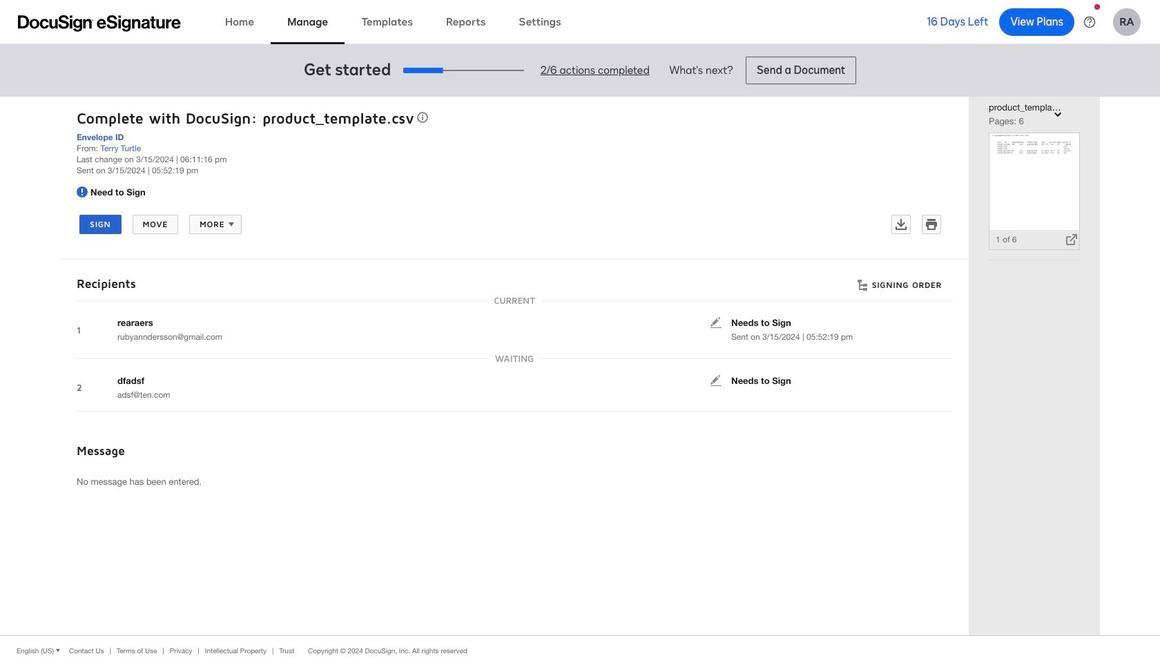 Task type: describe. For each thing, give the bounding box(es) containing it.
needsmysignature image
[[711, 317, 722, 328]]

document product_template.csv - page 1 image
[[990, 133, 1080, 250]]

print image
[[927, 219, 938, 230]]

docusign esignature image
[[18, 15, 181, 31]]



Task type: locate. For each thing, give the bounding box(es) containing it.
external link image
[[1067, 234, 1078, 245]]

more info region
[[0, 636, 1161, 665]]

download image
[[896, 219, 907, 230]]

needsmysignature image
[[711, 375, 722, 386]]



Task type: vqa. For each thing, say whether or not it's contained in the screenshot.
description (optional) text field in the top of the page
no



